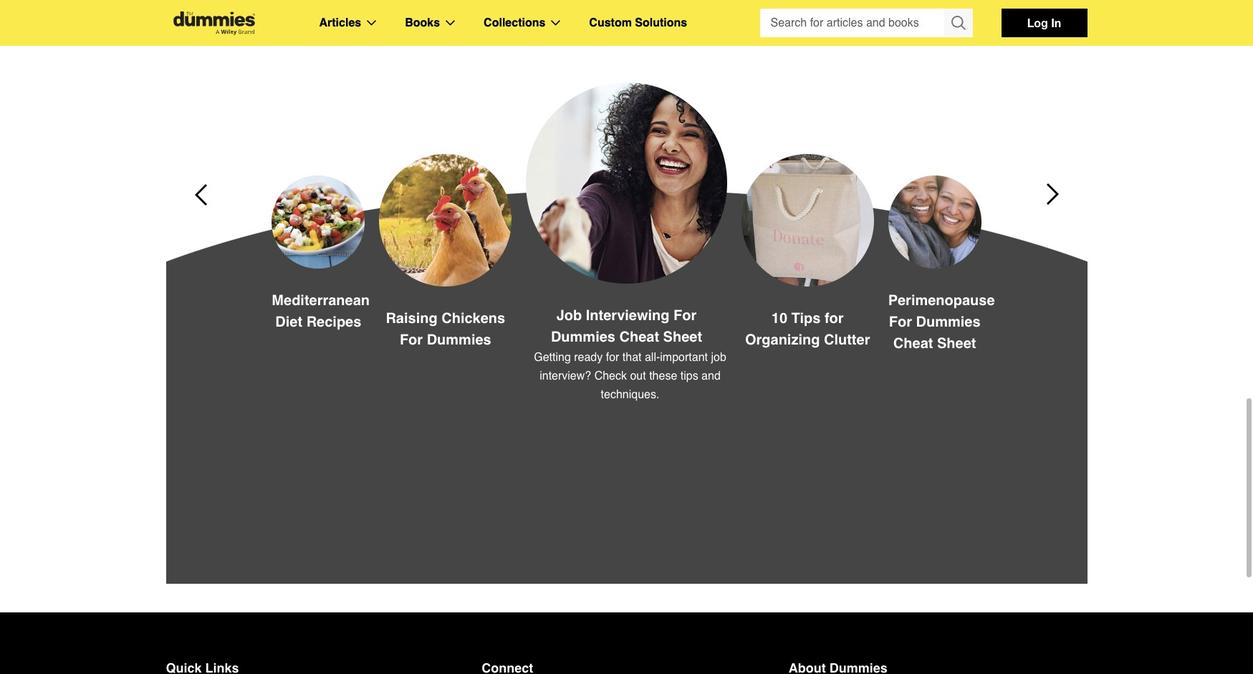 Task type: vqa. For each thing, say whether or not it's contained in the screenshot.
these
yes



Task type: locate. For each thing, give the bounding box(es) containing it.
sheet
[[663, 329, 702, 345], [937, 335, 976, 352]]

for up important
[[674, 307, 697, 324]]

Search for articles and books text field
[[760, 9, 945, 37]]

2 horizontal spatial for
[[889, 314, 912, 330]]

cheat down 'perimenopause' in the top right of the page
[[893, 335, 933, 352]]

for
[[825, 310, 844, 327], [606, 351, 619, 364]]

sheet down 'perimenopause' in the top right of the page
[[937, 335, 976, 352]]

articles
[[319, 16, 361, 29]]

dummies
[[916, 314, 981, 330], [551, 329, 615, 345], [427, 332, 491, 348]]

custom
[[589, 16, 632, 29]]

for up check
[[606, 351, 619, 364]]

open book categories image
[[446, 20, 455, 26]]

dummies inside perimenopause for dummies cheat sheet
[[916, 314, 981, 330]]

for
[[674, 307, 697, 324], [889, 314, 912, 330], [400, 332, 423, 348]]

collections
[[484, 16, 546, 29]]

cheat
[[619, 329, 659, 345], [893, 335, 933, 352]]

for down 'perimenopause' in the top right of the page
[[889, 314, 912, 330]]

for up clutter
[[825, 310, 844, 327]]

these
[[649, 369, 677, 382]]

cookie consent banner dialog
[[0, 623, 1253, 674]]

0 horizontal spatial dummies
[[427, 332, 491, 348]]

dummies inside raising chickens for dummies
[[427, 332, 491, 348]]

for down raising
[[400, 332, 423, 348]]

log in
[[1027, 16, 1061, 29]]

1 horizontal spatial for
[[674, 307, 697, 324]]

for for chickens
[[400, 332, 423, 348]]

logo image
[[166, 11, 262, 35]]

diet
[[275, 314, 302, 330]]

for inside perimenopause for dummies cheat sheet
[[889, 314, 912, 330]]

2 horizontal spatial dummies
[[916, 314, 981, 330]]

1 horizontal spatial for
[[825, 310, 844, 327]]

1 horizontal spatial sheet
[[937, 335, 976, 352]]

dummies down 'perimenopause' in the top right of the page
[[916, 314, 981, 330]]

custom solutions link
[[589, 14, 687, 32]]

for inside job interviewing for dummies cheat sheet getting ready for that all-important job interview? check out these tips and techniques.
[[606, 351, 619, 364]]

0 horizontal spatial cheat
[[619, 329, 659, 345]]

for inside job interviewing for dummies cheat sheet getting ready for that all-important job interview? check out these tips and techniques.
[[674, 307, 697, 324]]

perimenopause for dummies cheat sheet link
[[881, 176, 995, 355]]

log
[[1027, 16, 1048, 29]]

0 horizontal spatial sheet
[[663, 329, 702, 345]]

perimenopause
[[888, 292, 995, 309]]

0 horizontal spatial for
[[400, 332, 423, 348]]

dummies up 'ready'
[[551, 329, 615, 345]]

that
[[623, 351, 642, 364]]

0 horizontal spatial for
[[606, 351, 619, 364]]

sheet inside job interviewing for dummies cheat sheet getting ready for that all-important job interview? check out these tips and techniques.
[[663, 329, 702, 345]]

1 horizontal spatial cheat
[[893, 335, 933, 352]]

raising
[[386, 310, 438, 327]]

dummies down chickens
[[427, 332, 491, 348]]

for inside raising chickens for dummies
[[400, 332, 423, 348]]

books
[[405, 16, 440, 29]]

recipes
[[306, 314, 361, 330]]

cheat up that
[[619, 329, 659, 345]]

mediterranean diet recipes
[[272, 292, 370, 330]]

perimenopause for dummies cheat sheet
[[888, 292, 995, 352]]

dummies inside job interviewing for dummies cheat sheet getting ready for that all-important job interview? check out these tips and techniques.
[[551, 329, 615, 345]]

1 vertical spatial for
[[606, 351, 619, 364]]

job
[[711, 351, 726, 364]]

custom solutions
[[589, 16, 687, 29]]

cheat inside job interviewing for dummies cheat sheet getting ready for that all-important job interview? check out these tips and techniques.
[[619, 329, 659, 345]]

group
[[760, 9, 973, 37]]

1 horizontal spatial dummies
[[551, 329, 615, 345]]

log in link
[[1001, 9, 1087, 37]]

0 vertical spatial for
[[825, 310, 844, 327]]

sheet up important
[[663, 329, 702, 345]]



Task type: describe. For each thing, give the bounding box(es) containing it.
job interviewing for dummies cheat sheet getting ready for that all-important job interview? check out these tips and techniques.
[[534, 307, 726, 401]]

job
[[557, 307, 582, 324]]

and
[[702, 369, 721, 382]]

10
[[772, 310, 787, 327]]

chickens
[[442, 310, 505, 327]]

tips
[[681, 369, 698, 382]]

tips
[[791, 310, 821, 327]]

10 tips for organizing clutter
[[745, 310, 870, 348]]

sheet inside perimenopause for dummies cheat sheet
[[937, 335, 976, 352]]

important
[[660, 351, 708, 364]]

solutions
[[635, 16, 687, 29]]

ready
[[574, 351, 603, 364]]

for inside 10 tips for organizing clutter
[[825, 310, 844, 327]]

dummies for job interviewing for dummies cheat sheet getting ready for that all-important job interview? check out these tips and techniques.
[[551, 329, 615, 345]]

interview?
[[540, 369, 591, 382]]

raising chickens for dummies link
[[372, 154, 519, 351]]

out
[[630, 369, 646, 382]]

cheat inside perimenopause for dummies cheat sheet
[[893, 335, 933, 352]]

clutter
[[824, 332, 870, 348]]

mediterranean diet recipes link
[[265, 176, 372, 333]]

open collections list image
[[551, 20, 561, 26]]

getting
[[534, 351, 571, 364]]

interviewing
[[586, 307, 670, 324]]

mediterranean
[[272, 292, 370, 309]]

10 tips for organizing clutter link
[[734, 154, 881, 351]]

all-
[[645, 351, 660, 364]]

raising chickens for dummies
[[386, 310, 505, 348]]

in
[[1051, 16, 1061, 29]]

techniques.
[[601, 388, 659, 401]]

organizing
[[745, 332, 820, 348]]

check
[[594, 369, 627, 382]]

for for interviewing
[[674, 307, 697, 324]]

dummies for raising chickens for dummies
[[427, 332, 491, 348]]

open article categories image
[[367, 20, 376, 26]]



